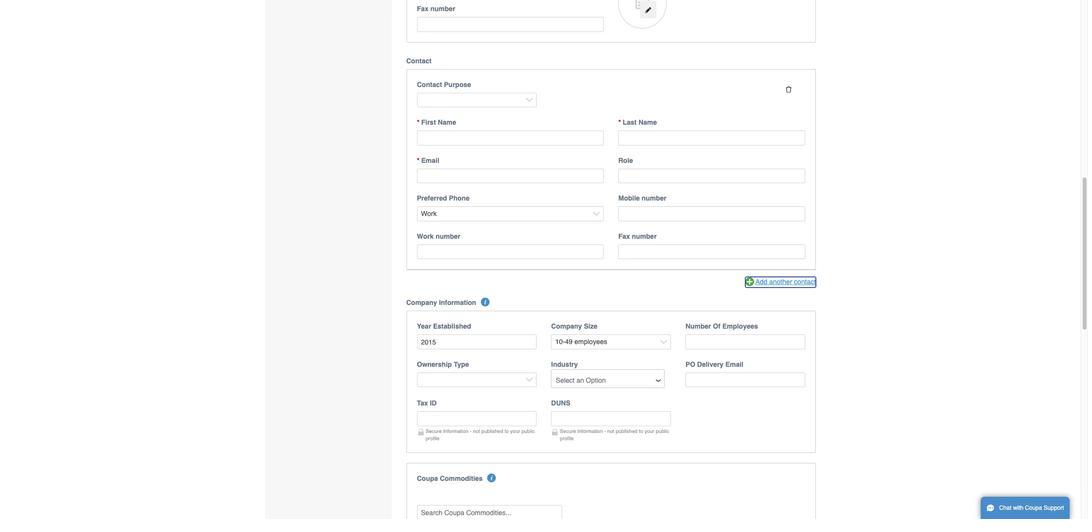 Task type: describe. For each thing, give the bounding box(es) containing it.
* for * email
[[417, 157, 420, 164]]

2 your from the left
[[645, 429, 655, 435]]

type
[[454, 361, 469, 368]]

company information
[[407, 299, 477, 307]]

support
[[1044, 505, 1065, 512]]

number for the mobile number text field
[[642, 195, 667, 202]]

2 to from the left
[[639, 429, 644, 435]]

* for * last name
[[619, 119, 621, 126]]

2 published from the left
[[616, 429, 638, 435]]

chat
[[1000, 505, 1012, 512]]

* last name
[[619, 119, 657, 126]]

photograph image
[[619, 0, 667, 29]]

fax number for fax number text box
[[417, 5, 456, 13]]

1 your from the left
[[511, 429, 520, 435]]

1 profile from the left
[[426, 436, 440, 442]]

year established
[[417, 323, 471, 331]]

delivery
[[698, 361, 724, 368]]

number of employees
[[686, 323, 759, 331]]

fax for fax number text box
[[417, 5, 429, 13]]

company for company information
[[407, 299, 437, 307]]

1 secure from the left
[[426, 429, 442, 435]]

another
[[770, 278, 793, 286]]

mobile
[[619, 195, 640, 202]]

company for company size
[[552, 323, 582, 331]]

po
[[686, 361, 696, 368]]

preferred
[[417, 195, 447, 202]]

information down duns text box
[[578, 429, 603, 435]]

2 secure information - not published to your public profile from the left
[[560, 429, 670, 442]]

PO Delivery Email text field
[[686, 373, 806, 388]]

Industry text field
[[553, 373, 664, 388]]

contact for contact
[[407, 57, 432, 65]]

2 public from the left
[[656, 429, 670, 435]]

chat with coupa support
[[1000, 505, 1065, 512]]

2 not from the left
[[608, 429, 615, 435]]

additional information image for coupa commodities
[[488, 474, 496, 483]]

work number
[[417, 233, 461, 240]]

Mobile number text field
[[619, 207, 806, 222]]

fax for fax number text field
[[619, 233, 630, 240]]

0 vertical spatial email
[[422, 157, 440, 164]]

add
[[756, 278, 768, 286]]

* email
[[417, 157, 440, 164]]

information up established
[[439, 299, 477, 307]]



Task type: locate. For each thing, give the bounding box(es) containing it.
1 vertical spatial additional information image
[[488, 474, 496, 483]]

chat with coupa support button
[[981, 497, 1071, 519]]

employees
[[723, 323, 759, 331]]

id
[[430, 400, 437, 407]]

0 horizontal spatial not
[[473, 429, 480, 435]]

purpose
[[444, 81, 471, 88]]

number
[[686, 323, 712, 331]]

1 published from the left
[[482, 429, 504, 435]]

contact
[[407, 57, 432, 65], [417, 81, 442, 88]]

work
[[417, 233, 434, 240]]

established
[[433, 323, 471, 331]]

published
[[482, 429, 504, 435], [616, 429, 638, 435]]

size
[[584, 323, 598, 331]]

of
[[713, 323, 721, 331]]

1 vertical spatial company
[[552, 323, 582, 331]]

coupa right with
[[1026, 505, 1043, 512]]

0 vertical spatial coupa
[[417, 475, 438, 483]]

2 name from the left
[[639, 119, 657, 126]]

email up the preferred
[[422, 157, 440, 164]]

Number Of Employees text field
[[686, 335, 806, 350]]

secure down id
[[426, 429, 442, 435]]

contact
[[795, 278, 816, 286]]

Tax ID text field
[[417, 412, 537, 427]]

1 horizontal spatial name
[[639, 119, 657, 126]]

ownership type
[[417, 361, 469, 368]]

secure
[[426, 429, 442, 435], [560, 429, 576, 435]]

1 horizontal spatial your
[[645, 429, 655, 435]]

0 vertical spatial fax number
[[417, 5, 456, 13]]

0 vertical spatial company
[[407, 299, 437, 307]]

name right first
[[438, 119, 457, 126]]

1 name from the left
[[438, 119, 457, 126]]

0 horizontal spatial your
[[511, 429, 520, 435]]

1 horizontal spatial coupa
[[1026, 505, 1043, 512]]

1 secure information - not published to your public profile from the left
[[426, 429, 535, 442]]

None text field
[[619, 131, 806, 146], [417, 169, 604, 184], [619, 131, 806, 146], [417, 169, 604, 184]]

industry
[[552, 361, 578, 368]]

Work number text field
[[417, 245, 604, 259]]

2 secure from the left
[[560, 429, 576, 435]]

1 to from the left
[[505, 429, 509, 435]]

1 public from the left
[[522, 429, 535, 435]]

number
[[431, 5, 456, 13], [642, 195, 667, 202], [436, 233, 461, 240], [632, 233, 657, 240]]

not
[[473, 429, 480, 435], [608, 429, 615, 435]]

0 horizontal spatial name
[[438, 119, 457, 126]]

contact up contact purpose
[[407, 57, 432, 65]]

name right last
[[639, 119, 657, 126]]

0 horizontal spatial public
[[522, 429, 535, 435]]

coupa commodities
[[417, 475, 483, 483]]

secure information - not published to your public profile down duns text box
[[560, 429, 670, 442]]

profile
[[426, 436, 440, 442], [560, 436, 574, 442]]

Year Established text field
[[417, 335, 537, 350]]

additional information image right "commodities"
[[488, 474, 496, 483]]

1 horizontal spatial profile
[[560, 436, 574, 442]]

* for * first name
[[417, 119, 420, 126]]

* first name
[[417, 119, 457, 126]]

coupa inside button
[[1026, 505, 1043, 512]]

email up po delivery email text box in the right of the page
[[726, 361, 744, 368]]

* left first
[[417, 119, 420, 126]]

information down tax id text field
[[443, 429, 469, 435]]

0 horizontal spatial published
[[482, 429, 504, 435]]

company up year
[[407, 299, 437, 307]]

coupa left "commodities"
[[417, 475, 438, 483]]

remove image
[[786, 86, 793, 93]]

0 horizontal spatial email
[[422, 157, 440, 164]]

change image image
[[645, 7, 652, 13]]

1 horizontal spatial company
[[552, 323, 582, 331]]

- down duns text box
[[605, 429, 606, 435]]

your down tax id text field
[[511, 429, 520, 435]]

-
[[470, 429, 472, 435], [605, 429, 606, 435]]

not down tax id text field
[[473, 429, 480, 435]]

1 horizontal spatial -
[[605, 429, 606, 435]]

2 - from the left
[[605, 429, 606, 435]]

name for * first name
[[438, 119, 457, 126]]

published down duns text box
[[616, 429, 638, 435]]

1 vertical spatial coupa
[[1026, 505, 1043, 512]]

contact left purpose
[[417, 81, 442, 88]]

2 profile from the left
[[560, 436, 574, 442]]

Fax number text field
[[417, 17, 604, 32]]

phone
[[449, 195, 470, 202]]

contact for contact purpose
[[417, 81, 442, 88]]

mobile number
[[619, 195, 667, 202]]

0 horizontal spatial profile
[[426, 436, 440, 442]]

0 horizontal spatial -
[[470, 429, 472, 435]]

public
[[522, 429, 535, 435], [656, 429, 670, 435]]

contact purpose
[[417, 81, 471, 88]]

fax number for fax number text field
[[619, 233, 657, 240]]

- down tax id text field
[[470, 429, 472, 435]]

1 horizontal spatial to
[[639, 429, 644, 435]]

additional information image for company information
[[481, 298, 490, 307]]

preferred phone
[[417, 195, 470, 202]]

number for fax number text field
[[632, 233, 657, 240]]

1 horizontal spatial secure
[[560, 429, 576, 435]]

po delivery email
[[686, 361, 744, 368]]

1 horizontal spatial not
[[608, 429, 615, 435]]

0 horizontal spatial to
[[505, 429, 509, 435]]

number for fax number text box
[[431, 5, 456, 13]]

1 vertical spatial email
[[726, 361, 744, 368]]

1 horizontal spatial secure information - not published to your public profile
[[560, 429, 670, 442]]

role
[[619, 157, 633, 164]]

tax
[[417, 400, 428, 407]]

additional information image
[[481, 298, 490, 307], [488, 474, 496, 483]]

1 vertical spatial contact
[[417, 81, 442, 88]]

None text field
[[417, 131, 604, 146]]

0 horizontal spatial secure information - not published to your public profile
[[426, 429, 535, 442]]

1 horizontal spatial fax
[[619, 233, 630, 240]]

0 vertical spatial additional information image
[[481, 298, 490, 307]]

company
[[407, 299, 437, 307], [552, 323, 582, 331]]

year
[[417, 323, 432, 331]]

1 horizontal spatial public
[[656, 429, 670, 435]]

Fax number text field
[[619, 245, 806, 259]]

0 horizontal spatial fax number
[[417, 5, 456, 13]]

0 vertical spatial fax
[[417, 5, 429, 13]]

name for * last name
[[639, 119, 657, 126]]

1 horizontal spatial fax number
[[619, 233, 657, 240]]

1 horizontal spatial published
[[616, 429, 638, 435]]

secure information - not published to your public profile down tax id text field
[[426, 429, 535, 442]]

to down tax id text field
[[505, 429, 509, 435]]

1 vertical spatial fax
[[619, 233, 630, 240]]

Role text field
[[619, 169, 806, 184]]

published down tax id text field
[[482, 429, 504, 435]]

0 horizontal spatial company
[[407, 299, 437, 307]]

to down duns text box
[[639, 429, 644, 435]]

0 horizontal spatial fax
[[417, 5, 429, 13]]

coupa
[[417, 475, 438, 483], [1026, 505, 1043, 512]]

number for work number text box
[[436, 233, 461, 240]]

0 vertical spatial contact
[[407, 57, 432, 65]]

Search Coupa Commodities... field
[[417, 506, 562, 519]]

add another contact
[[756, 278, 816, 286]]

add another contact button
[[746, 277, 816, 288]]

ownership
[[417, 361, 452, 368]]

last
[[623, 119, 637, 126]]

profile down id
[[426, 436, 440, 442]]

commodities
[[440, 475, 483, 483]]

0 horizontal spatial secure
[[426, 429, 442, 435]]

with
[[1014, 505, 1024, 512]]

your down duns text box
[[645, 429, 655, 435]]

1 - from the left
[[470, 429, 472, 435]]

company left size
[[552, 323, 582, 331]]

1 vertical spatial fax number
[[619, 233, 657, 240]]

fax
[[417, 5, 429, 13], [619, 233, 630, 240]]

1 not from the left
[[473, 429, 480, 435]]

secure down duns
[[560, 429, 576, 435]]

your
[[511, 429, 520, 435], [645, 429, 655, 435]]

* up the preferred
[[417, 157, 420, 164]]

*
[[417, 119, 420, 126], [619, 119, 621, 126], [417, 157, 420, 164]]

company size
[[552, 323, 598, 331]]

fax number
[[417, 5, 456, 13], [619, 233, 657, 240]]

name
[[438, 119, 457, 126], [639, 119, 657, 126]]

secure information - not published to your public profile
[[426, 429, 535, 442], [560, 429, 670, 442]]

email
[[422, 157, 440, 164], [726, 361, 744, 368]]

additional information image up year established text box
[[481, 298, 490, 307]]

first
[[422, 119, 436, 126]]

profile down duns
[[560, 436, 574, 442]]

duns
[[552, 400, 571, 407]]

0 horizontal spatial coupa
[[417, 475, 438, 483]]

information
[[439, 299, 477, 307], [443, 429, 469, 435], [578, 429, 603, 435]]

DUNS text field
[[552, 412, 671, 427]]

tax id
[[417, 400, 437, 407]]

to
[[505, 429, 509, 435], [639, 429, 644, 435]]

1 horizontal spatial email
[[726, 361, 744, 368]]

not down duns text box
[[608, 429, 615, 435]]

* left last
[[619, 119, 621, 126]]



Task type: vqa. For each thing, say whether or not it's contained in the screenshot.
Las
no



